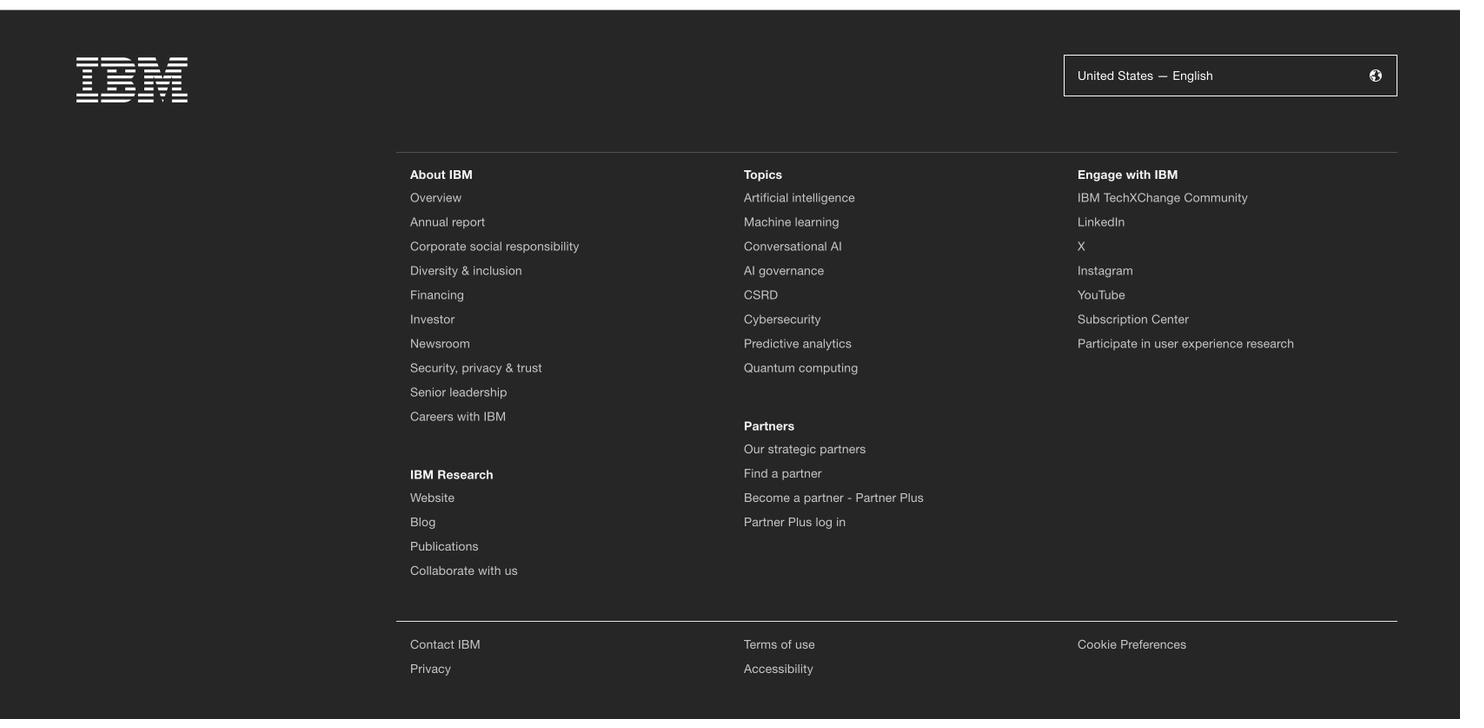 Task type: vqa. For each thing, say whether or not it's contained in the screenshot.
the let's talk "element" on the right of page
no



Task type: describe. For each thing, give the bounding box(es) containing it.
earth filled icon image
[[1369, 69, 1383, 83]]



